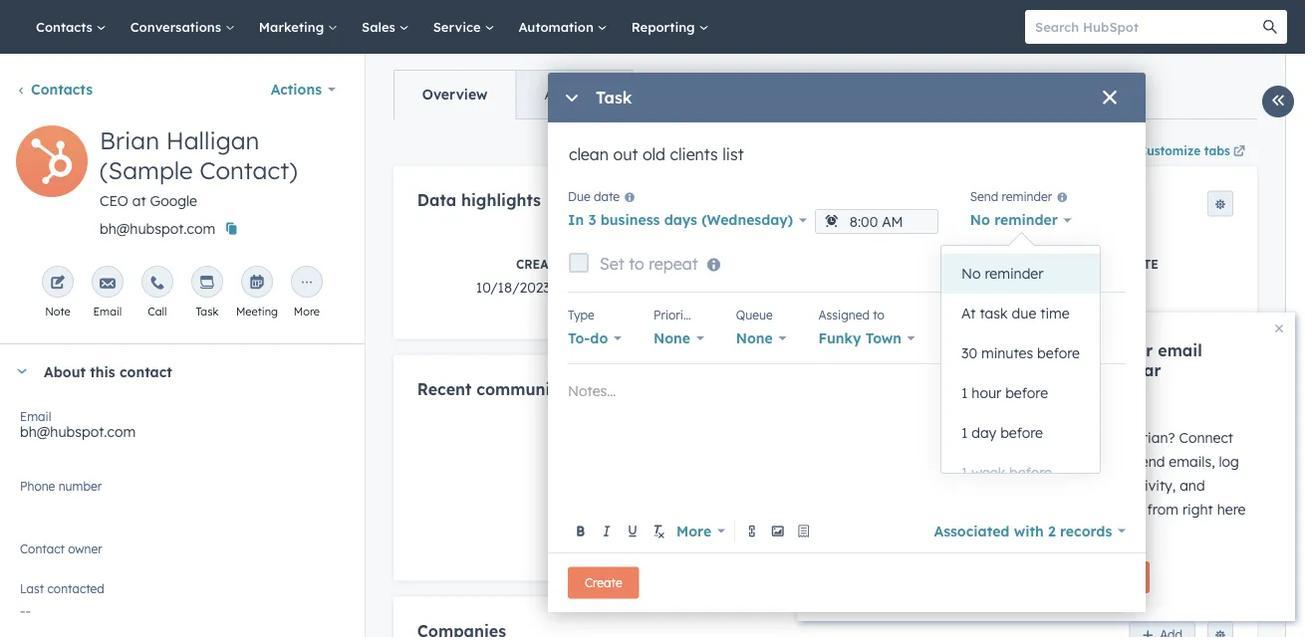 Task type: locate. For each thing, give the bounding box(es) containing it.
to right set
[[629, 254, 645, 274]]

2
[[1024, 394, 1031, 409], [1049, 523, 1056, 540]]

1 vertical spatial 1
[[962, 425, 968, 442]]

0 horizontal spatial 2
[[1024, 394, 1031, 409]]

2 vertical spatial email
[[1084, 477, 1120, 495]]

none button down priority
[[654, 325, 704, 353]]

none for queue
[[736, 330, 773, 347]]

last inside the last activity date --
[[1029, 257, 1059, 271]]

1 vertical spatial about
[[987, 394, 1021, 409]]

your up schedule
[[987, 477, 1016, 495]]

0 vertical spatial reminder
[[1002, 189, 1053, 204]]

contacts'
[[1020, 477, 1080, 495]]

more
[[294, 305, 320, 319], [677, 523, 712, 540]]

0 horizontal spatial about
[[44, 363, 86, 381]]

0 vertical spatial about
[[44, 363, 86, 381]]

Phone number text field
[[20, 475, 345, 515]]

time
[[1041, 305, 1070, 322]]

to up town
[[873, 308, 885, 322]]

communications
[[477, 379, 609, 399]]

2 none from the left
[[736, 330, 773, 347]]

associated with 2 records button
[[934, 518, 1126, 546]]

(wednesday)
[[702, 211, 794, 229]]

-
[[1088, 278, 1094, 296], [1094, 278, 1099, 296]]

activity,
[[1124, 477, 1176, 495]]

none down priority
[[654, 330, 691, 347]]

1 horizontal spatial create
[[585, 576, 623, 591]]

1 horizontal spatial email
[[93, 305, 122, 319]]

priority
[[654, 308, 695, 322]]

no reminder down send reminder
[[971, 211, 1059, 229]]

1 vertical spatial email
[[20, 409, 51, 424]]

1 inside button
[[962, 385, 968, 402]]

more inside popup button
[[677, 523, 712, 540]]

1 vertical spatial more
[[677, 523, 712, 540]]

right
[[1183, 501, 1214, 519]]

0 horizontal spatial email
[[1020, 454, 1056, 471]]

0 horizontal spatial last
[[20, 582, 44, 597]]

account up 1 hour before
[[987, 361, 1051, 381]]

2 1 from the top
[[962, 425, 968, 442]]

0 vertical spatial bh@hubspot.com
[[100, 220, 215, 238]]

to for ready
[[1032, 430, 1046, 447]]

0 horizontal spatial none button
[[654, 325, 704, 353]]

service
[[433, 18, 485, 35]]

at
[[132, 192, 146, 210]]

no reminder inside button
[[962, 265, 1044, 283]]

create inside create date 10/18/2023 3:29 pm mdt
[[516, 257, 563, 271]]

2 up the 1 day before button
[[1024, 394, 1031, 409]]

1 horizontal spatial none button
[[736, 325, 787, 353]]

send
[[1134, 454, 1166, 471]]

1 date from the left
[[567, 257, 599, 271]]

no inside button
[[962, 265, 981, 283]]

reminder up no reminder popup button
[[1002, 189, 1053, 204]]

0 vertical spatial email
[[93, 305, 122, 319]]

1 left hour
[[962, 385, 968, 402]]

1 vertical spatial create
[[585, 576, 623, 591]]

meeting
[[236, 305, 278, 319]]

with
[[1014, 523, 1044, 540]]

2 horizontal spatial email
[[1159, 341, 1203, 361]]

date up pm
[[567, 257, 599, 271]]

minutes inside button
[[982, 345, 1034, 362]]

connect
[[1049, 341, 1112, 361]]

no inside popup button
[[971, 211, 991, 229]]

0 vertical spatial create
[[516, 257, 563, 271]]

3 1 from the top
[[962, 465, 968, 482]]

1 horizontal spatial date
[[1127, 257, 1159, 271]]

here
[[1218, 501, 1246, 519]]

30 minutes before
[[962, 345, 1080, 362]]

0 horizontal spatial none
[[654, 330, 691, 347]]

note image
[[50, 276, 66, 292]]

before for 1 week before
[[1010, 465, 1053, 482]]

email up brian?
[[1159, 341, 1203, 361]]

2 none button from the left
[[736, 325, 787, 353]]

about inside dropdown button
[[44, 363, 86, 381]]

call image
[[149, 276, 165, 292]]

1 vertical spatial last
[[20, 582, 44, 597]]

reminder down send reminder
[[995, 211, 1059, 229]]

1 vertical spatial 2
[[1049, 523, 1056, 540]]

repeat
[[649, 254, 698, 274]]

set to repeat
[[600, 254, 698, 274]]

your down ready
[[987, 454, 1016, 471]]

conversations
[[130, 18, 225, 35]]

close dialog image
[[1102, 91, 1118, 107]]

ceo
[[100, 192, 128, 210]]

1 horizontal spatial and
[[1180, 477, 1206, 495]]

1 vertical spatial email
[[1020, 454, 1056, 471]]

navigation
[[394, 70, 633, 120]]

about left this
[[44, 363, 86, 381]]

0 horizontal spatial and
[[1056, 361, 1086, 381]]

last down contact
[[20, 582, 44, 597]]

3
[[589, 211, 597, 229]]

minutes up reach
[[1034, 394, 1079, 409]]

task right minimize dialog image
[[596, 88, 632, 108]]

pro tip: connect your email account and calendar
[[987, 341, 1203, 381]]

1 none button from the left
[[654, 325, 704, 353]]

week
[[972, 465, 1006, 482]]

0 horizontal spatial create
[[516, 257, 563, 271]]

1 horizontal spatial last
[[1029, 257, 1059, 271]]

schedule
[[987, 501, 1045, 519]]

and inside the ready to reach out to brian? connect your email account to send emails, log your contacts' email activity, and schedule meetings — all from right here in hubspot.
[[1180, 477, 1206, 495]]

contacts link
[[24, 0, 118, 54], [16, 81, 93, 98]]

none button down the queue
[[736, 325, 787, 353]]

last down no reminder popup button
[[1029, 257, 1059, 271]]

create inside button
[[585, 576, 623, 591]]

email down email image
[[93, 305, 122, 319]]

1 vertical spatial your
[[987, 454, 1016, 471]]

no reminder up task
[[962, 265, 1044, 283]]

do
[[590, 330, 608, 347]]

0 vertical spatial your
[[1117, 341, 1154, 361]]

(sample
[[100, 156, 193, 185]]

0 vertical spatial 1
[[962, 385, 968, 402]]

1 week before button
[[942, 454, 1100, 493]]

0 horizontal spatial more
[[294, 305, 320, 319]]

bh@hubspot.com down google
[[100, 220, 215, 238]]

list box
[[942, 246, 1100, 493]]

about up 1 day before
[[987, 394, 1021, 409]]

last activity date --
[[1029, 257, 1159, 296]]

1 horizontal spatial email
[[1084, 477, 1120, 495]]

no activities.
[[783, 537, 869, 554]]

automation
[[519, 18, 598, 35]]

pro
[[987, 341, 1014, 361]]

calendar
[[1091, 361, 1162, 381]]

minutes right 30
[[982, 345, 1034, 362]]

0 vertical spatial and
[[1056, 361, 1086, 381]]

none down the queue
[[736, 330, 773, 347]]

email up —
[[1084, 477, 1120, 495]]

Title text field
[[568, 143, 1126, 183]]

create button
[[568, 568, 640, 600]]

marketing link
[[247, 0, 350, 54]]

no up at
[[962, 265, 981, 283]]

0 vertical spatial task
[[596, 88, 632, 108]]

set
[[600, 254, 625, 274]]

1 vertical spatial contacts
[[31, 81, 93, 98]]

before for 30 minutes before
[[1038, 345, 1080, 362]]

no up the last contacted
[[20, 549, 39, 567]]

none
[[654, 330, 691, 347], [736, 330, 773, 347]]

1 horizontal spatial 2
[[1049, 523, 1056, 540]]

email image
[[100, 276, 116, 292]]

0 horizontal spatial email
[[20, 409, 51, 424]]

account down out
[[1060, 454, 1113, 471]]

0 vertical spatial minutes
[[982, 345, 1034, 362]]

your inside pro tip: connect your email account and calendar
[[1117, 341, 1154, 361]]

10/18/2023
[[476, 278, 551, 296]]

0 vertical spatial contacts link
[[24, 0, 118, 54]]

none button for priority
[[654, 325, 704, 353]]

from
[[1148, 501, 1179, 519]]

task image
[[199, 276, 215, 292]]

0 vertical spatial email
[[1159, 341, 1203, 361]]

overview button
[[395, 71, 516, 119]]

and down emails,
[[1180, 477, 1206, 495]]

1 horizontal spatial about
[[987, 394, 1021, 409]]

0 horizontal spatial date
[[567, 257, 599, 271]]

brian?
[[1134, 430, 1176, 447]]

1 horizontal spatial account
[[1060, 454, 1113, 471]]

about this contact button
[[0, 345, 345, 399]]

date right activity
[[1127, 257, 1159, 271]]

task down task icon
[[196, 305, 219, 319]]

none button
[[654, 325, 704, 353], [736, 325, 787, 353]]

date
[[567, 257, 599, 271], [1127, 257, 1159, 271]]

1 left week
[[962, 465, 968, 482]]

to left reach
[[1032, 430, 1046, 447]]

2 vertical spatial reminder
[[985, 265, 1044, 283]]

0 horizontal spatial account
[[987, 361, 1051, 381]]

1 for 1 week before
[[962, 465, 968, 482]]

email up contacts'
[[1020, 454, 1056, 471]]

no reminder button
[[971, 206, 1072, 234]]

list box containing no reminder
[[942, 246, 1100, 493]]

reminder up at task due time
[[985, 265, 1044, 283]]

owner up the last contacted
[[43, 549, 83, 567]]

0 horizontal spatial task
[[196, 305, 219, 319]]

due
[[568, 189, 591, 204]]

close image
[[1276, 325, 1284, 333]]

note
[[45, 305, 70, 319]]

1 horizontal spatial none
[[736, 330, 773, 347]]

email
[[93, 305, 122, 319], [20, 409, 51, 424]]

at
[[962, 305, 976, 322]]

day
[[972, 425, 997, 442]]

and right tip:
[[1056, 361, 1086, 381]]

2 right the with
[[1049, 523, 1056, 540]]

last for last contacted
[[20, 582, 44, 597]]

email inside email bh@hubspot.com
[[20, 409, 51, 424]]

halligan
[[166, 126, 260, 156]]

task
[[596, 88, 632, 108], [196, 305, 219, 319]]

1 left day
[[962, 425, 968, 442]]

due
[[1012, 305, 1037, 322]]

1 vertical spatial reminder
[[995, 211, 1059, 229]]

pm
[[585, 278, 605, 296]]

your right connect
[[1117, 341, 1154, 361]]

email down caret icon
[[20, 409, 51, 424]]

phone
[[20, 479, 55, 494]]

assigned
[[819, 308, 870, 322]]

no reminder inside popup button
[[971, 211, 1059, 229]]

to
[[629, 254, 645, 274], [873, 308, 885, 322], [1032, 430, 1046, 447], [1116, 430, 1130, 447], [1117, 454, 1131, 471]]

—
[[1113, 501, 1125, 519]]

2 vertical spatial 1
[[962, 465, 968, 482]]

connect
[[1180, 430, 1234, 447]]

activities
[[545, 86, 604, 103]]

tabs
[[1205, 143, 1231, 158]]

1 horizontal spatial more
[[677, 523, 712, 540]]

bh@hubspot.com
[[100, 220, 215, 238], [20, 424, 136, 441]]

account inside pro tip: connect your email account and calendar
[[987, 361, 1051, 381]]

0 vertical spatial account
[[987, 361, 1051, 381]]

owner
[[68, 542, 102, 557], [43, 549, 83, 567]]

no left activities.
[[783, 537, 802, 554]]

1 vertical spatial task
[[196, 305, 219, 319]]

meetings
[[1048, 501, 1109, 519]]

1 vertical spatial no reminder
[[962, 265, 1044, 283]]

1 none from the left
[[654, 330, 691, 347]]

marketing
[[259, 18, 328, 35]]

contact)
[[200, 156, 298, 185]]

0 vertical spatial last
[[1029, 257, 1059, 271]]

to for set
[[629, 254, 645, 274]]

Search HubSpot search field
[[1026, 10, 1270, 44]]

0 vertical spatial more
[[294, 305, 320, 319]]

1 day before
[[962, 425, 1044, 442]]

1 1 from the top
[[962, 385, 968, 402]]

bh@hubspot.com up number
[[20, 424, 136, 441]]

1 vertical spatial and
[[1180, 477, 1206, 495]]

date inside create date 10/18/2023 3:29 pm mdt
[[567, 257, 599, 271]]

2 date from the left
[[1127, 257, 1159, 271]]

no down send
[[971, 211, 991, 229]]

and
[[1056, 361, 1086, 381], [1180, 477, 1206, 495]]

0 vertical spatial no reminder
[[971, 211, 1059, 229]]

create for create date 10/18/2023 3:29 pm mdt
[[516, 257, 563, 271]]

about
[[44, 363, 86, 381], [987, 394, 1021, 409]]

before inside button
[[1006, 385, 1049, 402]]

google
[[150, 192, 197, 210]]

1 vertical spatial account
[[1060, 454, 1113, 471]]

0 vertical spatial contacts
[[36, 18, 96, 35]]

1 horizontal spatial task
[[596, 88, 632, 108]]



Task type: describe. For each thing, give the bounding box(es) containing it.
caret image
[[16, 369, 28, 374]]

in
[[568, 211, 584, 229]]

last for last activity date --
[[1029, 257, 1059, 271]]

customize
[[1139, 143, 1201, 158]]

tip:
[[1019, 341, 1044, 361]]

town
[[866, 330, 902, 347]]

automation link
[[507, 0, 620, 54]]

sales link
[[350, 0, 421, 54]]

highlights
[[462, 190, 541, 210]]

in
[[987, 525, 998, 543]]

customize tabs
[[1139, 143, 1231, 158]]

about for about this contact
[[44, 363, 86, 381]]

hubspot.
[[1002, 525, 1064, 543]]

records
[[1061, 523, 1113, 540]]

activities.
[[806, 537, 869, 554]]

conversations link
[[118, 0, 247, 54]]

ready to reach out to brian? connect your email account to send emails, log your contacts' email activity, and schedule meetings — all from right here in hubspot.
[[987, 430, 1246, 543]]

no owner button
[[20, 538, 345, 571]]

brian halligan (sample contact) ceo at google
[[100, 126, 298, 210]]

funky town
[[819, 330, 902, 347]]

sales
[[362, 18, 399, 35]]

in 3 business days (wednesday)
[[568, 211, 794, 229]]

none button for queue
[[736, 325, 787, 353]]

business
[[601, 211, 660, 229]]

1 for 1 hour before
[[962, 385, 968, 402]]

to-
[[568, 330, 590, 347]]

associated with 2 records
[[934, 523, 1113, 540]]

to left send
[[1117, 454, 1131, 471]]

email for email
[[93, 305, 122, 319]]

service link
[[421, 0, 507, 54]]

edit button
[[16, 126, 88, 204]]

1 - from the left
[[1088, 278, 1094, 296]]

1 week before
[[962, 465, 1053, 482]]

at task due time
[[962, 305, 1070, 322]]

activities button
[[516, 71, 632, 119]]

recent communications
[[417, 379, 609, 399]]

2 vertical spatial your
[[987, 477, 1016, 495]]

data
[[417, 190, 457, 210]]

last contacted
[[20, 582, 104, 597]]

none for priority
[[654, 330, 691, 347]]

customize tabs link
[[1112, 135, 1258, 166]]

date inside the last activity date --
[[1127, 257, 1159, 271]]

this
[[90, 363, 115, 381]]

more image
[[299, 276, 315, 292]]

log
[[1220, 454, 1240, 471]]

to-do
[[568, 330, 608, 347]]

1 hour before button
[[942, 374, 1100, 414]]

assigned to
[[819, 308, 885, 322]]

2 - from the left
[[1094, 278, 1099, 296]]

out
[[1091, 430, 1112, 447]]

to-do button
[[568, 325, 622, 353]]

about this contact
[[44, 363, 172, 381]]

contact
[[20, 542, 65, 557]]

send
[[971, 189, 999, 204]]

activity
[[1063, 257, 1124, 271]]

navigation containing overview
[[394, 70, 633, 120]]

to right out
[[1116, 430, 1130, 447]]

1 for 1 day before
[[962, 425, 968, 442]]

reporting
[[632, 18, 699, 35]]

and inside pro tip: connect your email account and calendar
[[1056, 361, 1086, 381]]

call
[[148, 305, 167, 319]]

search image
[[1264, 20, 1278, 34]]

lead
[[809, 278, 842, 296]]

recent
[[417, 379, 472, 399]]

email bh@hubspot.com
[[20, 409, 136, 441]]

hour
[[972, 385, 1002, 402]]

reporting link
[[620, 0, 721, 54]]

reminder inside button
[[985, 265, 1044, 283]]

account inside the ready to reach out to brian? connect your email account to send emails, log your contacts' email activity, and schedule meetings — all from right here in hubspot.
[[1060, 454, 1113, 471]]

number
[[58, 479, 102, 494]]

reach
[[1050, 430, 1087, 447]]

contact owner no owner
[[20, 542, 102, 567]]

1 vertical spatial minutes
[[1034, 394, 1079, 409]]

minimize dialog image
[[564, 91, 580, 107]]

send reminder
[[971, 189, 1053, 204]]

before for 1 hour before
[[1006, 385, 1049, 402]]

2 inside popup button
[[1049, 523, 1056, 540]]

30
[[962, 345, 978, 362]]

0 vertical spatial 2
[[1024, 394, 1031, 409]]

create date 10/18/2023 3:29 pm mdt
[[476, 257, 639, 296]]

about for about 2 minutes
[[987, 394, 1021, 409]]

funky town button
[[819, 325, 916, 353]]

meeting image
[[249, 276, 265, 292]]

no inside the contact owner no owner
[[20, 549, 39, 567]]

owner up contacted
[[68, 542, 102, 557]]

search button
[[1254, 10, 1288, 44]]

all
[[1129, 501, 1144, 519]]

1 vertical spatial bh@hubspot.com
[[20, 424, 136, 441]]

create for create
[[585, 576, 623, 591]]

reminder inside popup button
[[995, 211, 1059, 229]]

more button
[[673, 518, 730, 546]]

days
[[665, 211, 698, 229]]

date
[[594, 189, 620, 204]]

to for assigned
[[873, 308, 885, 322]]

1 hour before
[[962, 385, 1049, 402]]

actions
[[271, 81, 322, 98]]

in 3 business days (wednesday) button
[[568, 206, 807, 234]]

email inside pro tip: connect your email account and calendar
[[1159, 341, 1203, 361]]

before for 1 day before
[[1001, 425, 1044, 442]]

overview
[[422, 86, 488, 103]]

phone number
[[20, 479, 102, 494]]

type
[[568, 308, 595, 322]]

due date
[[568, 189, 620, 204]]

HH:MM text field
[[815, 209, 939, 234]]

1 vertical spatial contacts link
[[16, 81, 93, 98]]

email for email bh@hubspot.com
[[20, 409, 51, 424]]

Last contacted text field
[[20, 593, 345, 625]]



Task type: vqa. For each thing, say whether or not it's contained in the screenshot.
Martinsheen@Gmail.Com
no



